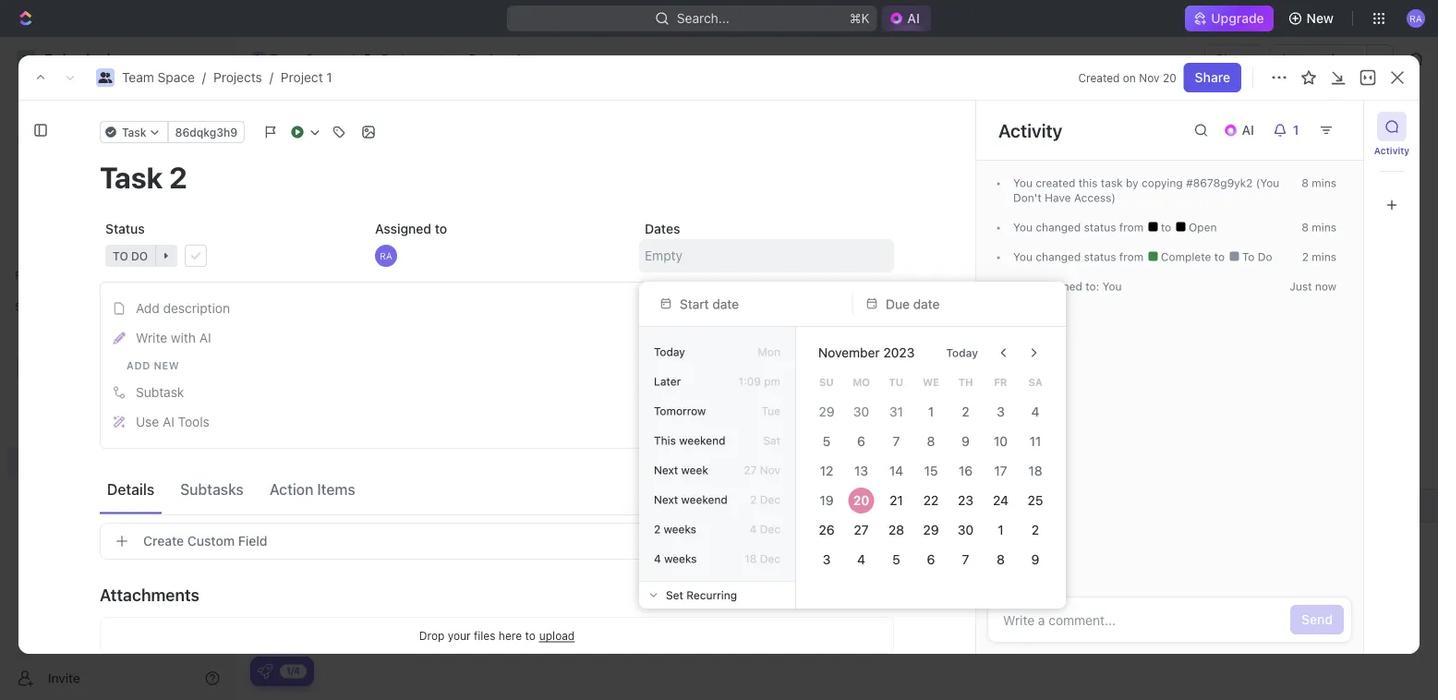 Task type: describe. For each thing, give the bounding box(es) containing it.
just now
[[1291, 280, 1337, 293]]

1 vertical spatial share
[[1196, 70, 1231, 85]]

files
[[474, 629, 496, 642]]

on
[[1124, 71, 1137, 84]]

0 horizontal spatial 9
[[962, 434, 970, 449]]

attachments button
[[100, 573, 895, 617]]

1 horizontal spatial 6
[[928, 552, 936, 567]]

‎task 2 link
[[327, 493, 600, 519]]

add for add new
[[127, 360, 151, 372]]

2 up 4 weeks
[[654, 523, 661, 536]]

in
[[302, 262, 314, 275]]

27 for 27
[[854, 523, 869, 538]]

home
[[44, 97, 80, 112]]

0 horizontal spatial today
[[654, 346, 686, 359]]

4 dec
[[750, 523, 781, 536]]

you down don't
[[1014, 221, 1033, 234]]

su
[[820, 376, 834, 388]]

th
[[959, 376, 974, 388]]

use
[[136, 414, 159, 430]]

8 down the 24
[[997, 552, 1005, 567]]

0 horizontal spatial 5
[[823, 434, 831, 449]]

13
[[855, 463, 869, 479]]

task sidebar content section
[[976, 101, 1364, 654]]

tools
[[178, 414, 210, 430]]

0 vertical spatial project
[[469, 51, 513, 67]]

task sidebar navigation tab list
[[1372, 112, 1413, 220]]

1 inside the project 1 link
[[516, 51, 522, 67]]

drop
[[419, 629, 445, 642]]

mins for open
[[1313, 221, 1337, 234]]

drop your files here to upload
[[419, 629, 575, 642]]

new button
[[1281, 4, 1346, 33]]

custom
[[187, 534, 235, 549]]

‎task
[[332, 498, 360, 513]]

0 horizontal spatial projects link
[[55, 384, 176, 414]]

add description button
[[106, 294, 888, 323]]

you assigned to: you
[[1014, 280, 1122, 293]]

next for next weekend
[[654, 494, 679, 506]]

28
[[889, 523, 905, 538]]

27 nov
[[744, 464, 781, 477]]

23
[[959, 493, 974, 508]]

search button
[[1122, 166, 1194, 192]]

add for add description
[[136, 301, 160, 316]]

to left to do
[[1215, 250, 1229, 263]]

to right assigned
[[435, 221, 447, 237]]

18 dec
[[745, 553, 781, 566]]

22
[[924, 493, 939, 508]]

dec for 18 dec
[[760, 553, 781, 566]]

0 horizontal spatial 7
[[893, 434, 900, 449]]

upgrade
[[1212, 11, 1265, 26]]

15
[[925, 463, 938, 479]]

create custom field
[[143, 534, 268, 549]]

tomorrow
[[654, 405, 706, 418]]

Due date text field
[[886, 296, 1033, 312]]

status for open
[[1085, 221, 1117, 234]]

recurring
[[687, 589, 738, 602]]

add for add task
[[1305, 119, 1330, 134]]

2 horizontal spatial projects link
[[358, 48, 435, 70]]

empty
[[645, 248, 683, 263]]

24
[[993, 493, 1009, 508]]

2023
[[884, 345, 915, 360]]

2 down th
[[963, 404, 970, 420]]

8 mins for changed status from
[[1302, 221, 1337, 234]]

0 vertical spatial projects
[[382, 51, 430, 67]]

this
[[1079, 177, 1098, 189]]

november 2023
[[819, 345, 915, 360]]

to right here
[[525, 629, 536, 642]]

2 down 25
[[1032, 523, 1040, 538]]

dashboards
[[44, 191, 116, 206]]

attachments
[[100, 585, 200, 605]]

subtask button
[[106, 378, 888, 408]]

user group image
[[98, 72, 112, 83]]

mon
[[758, 346, 781, 359]]

2 inside ‎task 2 link
[[363, 498, 371, 513]]

8 up 2 mins
[[1302, 221, 1310, 234]]

pm
[[765, 375, 781, 388]]

1 horizontal spatial space
[[158, 70, 195, 85]]

0 horizontal spatial project 1 link
[[281, 70, 332, 85]]

1:09
[[739, 375, 761, 388]]

1 horizontal spatial 7
[[963, 552, 970, 567]]

progress
[[317, 262, 377, 275]]

8 right (you
[[1302, 177, 1310, 189]]

26
[[819, 523, 835, 538]]

weekend for this weekend
[[680, 434, 726, 447]]

18 for 18
[[1029, 463, 1043, 479]]

send button
[[1291, 605, 1345, 635]]

we
[[923, 376, 940, 388]]

4 down 2 weeks
[[654, 553, 661, 566]]

access)
[[1075, 191, 1116, 204]]

november
[[819, 345, 880, 360]]

to do
[[1240, 250, 1273, 263]]

write with ai button
[[106, 323, 888, 353]]

21
[[890, 493, 903, 508]]

action items button
[[262, 473, 363, 506]]

tree inside sidebar navigation
[[7, 322, 227, 571]]

1 mins from the top
[[1313, 177, 1337, 189]]

0 vertical spatial share
[[1216, 51, 1252, 67]]

4 down 13
[[858, 552, 866, 567]]

status
[[105, 221, 145, 237]]

1 vertical spatial project
[[281, 70, 323, 85]]

2 mins
[[1303, 250, 1337, 263]]

copying
[[1142, 177, 1184, 189]]

don't
[[1014, 191, 1042, 204]]

8 up 15
[[928, 434, 936, 449]]

description
[[163, 301, 230, 316]]

status for to do
[[1085, 250, 1117, 263]]

18 for 18 dec
[[745, 553, 757, 566]]

new
[[154, 360, 180, 372]]

1 horizontal spatial team space
[[270, 51, 343, 67]]

create custom field button
[[100, 523, 895, 560]]

changed status from for open
[[1033, 221, 1147, 234]]

next week
[[654, 464, 709, 477]]

dashboards link
[[7, 184, 227, 213]]

today inside button
[[947, 347, 979, 360]]

1 vertical spatial 9
[[1032, 552, 1040, 567]]

team space / projects / project 1
[[122, 70, 332, 85]]

activity inside "task sidebar navigation" 'tab list'
[[1375, 145, 1410, 156]]

upgrade link
[[1186, 6, 1274, 31]]

you right to:
[[1103, 280, 1122, 293]]

create
[[143, 534, 184, 549]]

just
[[1291, 280, 1313, 293]]

Edit task name text field
[[100, 160, 895, 195]]

now
[[1316, 280, 1337, 293]]

team inside sidebar navigation
[[44, 360, 77, 375]]

here
[[499, 629, 522, 642]]

11
[[1030, 434, 1042, 449]]

pencil image
[[113, 332, 125, 344]]

spaces
[[15, 300, 54, 313]]

details
[[107, 481, 154, 498]]

in progress
[[302, 262, 377, 275]]

#8678g9yk2
[[1187, 177, 1254, 189]]

changed for open
[[1036, 221, 1082, 234]]

2 dec
[[751, 494, 781, 506]]

team space link inside tree
[[44, 353, 224, 383]]



Task type: vqa. For each thing, say whether or not it's contained in the screenshot.
"23"
yes



Task type: locate. For each thing, give the bounding box(es) containing it.
1 vertical spatial status
[[1085, 250, 1117, 263]]

0 vertical spatial mins
[[1313, 177, 1337, 189]]

mins up now
[[1313, 250, 1337, 263]]

1 vertical spatial 8 mins
[[1302, 221, 1337, 234]]

status
[[1085, 221, 1117, 234], [1085, 250, 1117, 263]]

1 vertical spatial weekend
[[682, 494, 728, 506]]

2 horizontal spatial space
[[306, 51, 343, 67]]

subtask
[[136, 385, 184, 400]]

1 from from the top
[[1120, 221, 1144, 234]]

1 vertical spatial projects
[[213, 70, 262, 85]]

complete
[[1158, 250, 1215, 263]]

5 up 12
[[823, 434, 831, 449]]

1 vertical spatial 3
[[823, 552, 831, 567]]

1 horizontal spatial 18
[[1029, 463, 1043, 479]]

20 down 13
[[854, 493, 870, 508]]

1 changed from the top
[[1036, 221, 1082, 234]]

2 weeks
[[654, 523, 697, 536]]

changed up assigned on the right
[[1036, 250, 1082, 263]]

changed status from for to do
[[1033, 250, 1147, 263]]

0 horizontal spatial nov
[[760, 464, 781, 477]]

from left complete
[[1120, 250, 1144, 263]]

add description
[[136, 301, 230, 316]]

30
[[854, 404, 870, 420], [958, 523, 974, 538]]

next left week
[[654, 464, 679, 477]]

1 horizontal spatial projects
[[213, 70, 262, 85]]

0 vertical spatial 9
[[962, 434, 970, 449]]

weeks for 2 weeks
[[664, 523, 697, 536]]

0 vertical spatial 27
[[744, 464, 757, 477]]

2 down 27 nov
[[751, 494, 757, 506]]

mins up 'search tasks...' text field
[[1313, 177, 1337, 189]]

1 horizontal spatial activity
[[1375, 145, 1410, 156]]

from down #8678g9yk2 (you don't have access)
[[1120, 221, 1144, 234]]

1 vertical spatial team space
[[44, 360, 117, 375]]

6 up 13
[[858, 434, 866, 449]]

home link
[[7, 90, 227, 119]]

0 horizontal spatial projects
[[55, 391, 104, 407]]

0 vertical spatial dec
[[760, 494, 781, 506]]

team space inside sidebar navigation
[[44, 360, 117, 375]]

field
[[238, 534, 268, 549]]

nov down sat
[[760, 464, 781, 477]]

2 up 'just'
[[1303, 250, 1310, 263]]

this weekend
[[654, 434, 726, 447]]

action
[[270, 481, 314, 498]]

add
[[1305, 119, 1330, 134], [136, 301, 160, 316], [127, 360, 151, 372]]

later
[[654, 375, 681, 388]]

1 vertical spatial 5
[[893, 552, 901, 567]]

inbox link
[[7, 121, 227, 151]]

1 vertical spatial add
[[136, 301, 160, 316]]

4 up the 11
[[1032, 404, 1040, 420]]

2 vertical spatial dec
[[760, 553, 781, 566]]

2 changed status from from the top
[[1033, 250, 1147, 263]]

Search tasks... text field
[[1209, 210, 1394, 238]]

0 vertical spatial 3
[[997, 404, 1005, 420]]

team right user group image
[[122, 70, 154, 85]]

1 vertical spatial 29
[[924, 523, 939, 538]]

29 down su
[[819, 404, 835, 420]]

0 vertical spatial team space
[[270, 51, 343, 67]]

27 for 27 nov
[[744, 464, 757, 477]]

0 vertical spatial activity
[[999, 119, 1063, 141]]

tree containing team space
[[7, 322, 227, 571]]

30 down 23
[[958, 523, 974, 538]]

dec up "4 dec"
[[760, 494, 781, 506]]

action items
[[270, 481, 355, 498]]

1 dec from the top
[[760, 494, 781, 506]]

dec down "4 dec"
[[760, 553, 781, 566]]

1 vertical spatial dec
[[760, 523, 781, 536]]

next up 2 weeks
[[654, 494, 679, 506]]

created
[[1036, 177, 1076, 189]]

1 horizontal spatial 20
[[1163, 71, 1177, 84]]

0 vertical spatial project 1
[[469, 51, 522, 67]]

use ai tools
[[136, 414, 210, 430]]

ai
[[199, 330, 211, 346], [163, 414, 175, 430]]

1 vertical spatial nov
[[760, 464, 781, 477]]

25
[[1028, 493, 1044, 508]]

2 horizontal spatial projects
[[382, 51, 430, 67]]

1 vertical spatial 6
[[928, 552, 936, 567]]

add left new
[[127, 360, 151, 372]]

weekend down week
[[682, 494, 728, 506]]

upload button
[[540, 629, 575, 642]]

today up th
[[947, 347, 979, 360]]

2 right ‎task
[[363, 498, 371, 513]]

2 vertical spatial project
[[280, 110, 363, 141]]

0 vertical spatial 8 mins
[[1302, 177, 1337, 189]]

use ai tools button
[[106, 408, 888, 437]]

0 vertical spatial 7
[[893, 434, 900, 449]]

space down pencil image
[[80, 360, 117, 375]]

2 horizontal spatial team
[[270, 51, 302, 67]]

14
[[890, 463, 904, 479]]

created
[[1079, 71, 1120, 84]]

4
[[1032, 404, 1040, 420], [750, 523, 757, 536], [858, 552, 866, 567], [654, 553, 661, 566]]

items
[[317, 481, 355, 498]]

2 status from the top
[[1085, 250, 1117, 263]]

next weekend
[[654, 494, 728, 506]]

0 vertical spatial changed status from
[[1033, 221, 1147, 234]]

space inside sidebar navigation
[[80, 360, 117, 375]]

1 vertical spatial 27
[[854, 523, 869, 538]]

sidebar navigation
[[0, 37, 236, 701]]

3 down the 26
[[823, 552, 831, 567]]

0 horizontal spatial team
[[44, 360, 77, 375]]

search...
[[677, 11, 730, 26]]

0 vertical spatial changed
[[1036, 221, 1082, 234]]

1 changed status from from the top
[[1033, 221, 1147, 234]]

1 horizontal spatial projects link
[[213, 70, 262, 85]]

dec down 2 dec
[[760, 523, 781, 536]]

0 horizontal spatial space
[[80, 360, 117, 375]]

0 horizontal spatial 20
[[854, 493, 870, 508]]

weeks down 2 weeks
[[665, 553, 697, 566]]

team right team space, , "element"
[[44, 360, 77, 375]]

team space down pencil image
[[44, 360, 117, 375]]

1 vertical spatial next
[[654, 494, 679, 506]]

team right user group icon
[[270, 51, 302, 67]]

set recurring
[[666, 589, 738, 602]]

0 vertical spatial 6
[[858, 434, 866, 449]]

0 vertical spatial 30
[[854, 404, 870, 420]]

task
[[1333, 119, 1361, 134]]

1 horizontal spatial 29
[[924, 523, 939, 538]]

customize button
[[1258, 166, 1352, 192]]

onboarding checklist button image
[[258, 664, 273, 679]]

1 vertical spatial 20
[[854, 493, 870, 508]]

1 vertical spatial team
[[122, 70, 154, 85]]

mins up 2 mins
[[1313, 221, 1337, 234]]

weeks up 4 weeks
[[664, 523, 697, 536]]

2 8 mins from the top
[[1302, 221, 1337, 234]]

changed status from down access) on the right top of the page
[[1033, 221, 1147, 234]]

1:09 pm
[[739, 375, 781, 388]]

Start date text field
[[680, 296, 827, 312]]

do
[[1259, 250, 1273, 263]]

7 down the 31
[[893, 434, 900, 449]]

1 vertical spatial 7
[[963, 552, 970, 567]]

20 right on
[[1163, 71, 1177, 84]]

weekend for next weekend
[[682, 494, 728, 506]]

1 vertical spatial activity
[[1375, 145, 1410, 156]]

ai right the use
[[163, 414, 175, 430]]

0 vertical spatial weekend
[[680, 434, 726, 447]]

1 vertical spatial changed status from
[[1033, 250, 1147, 263]]

1
[[516, 51, 522, 67], [327, 70, 332, 85], [369, 110, 381, 141], [398, 262, 403, 275], [929, 404, 935, 420], [998, 523, 1004, 538]]

0 horizontal spatial 27
[[744, 464, 757, 477]]

29 down the 22
[[924, 523, 939, 538]]

nov right on
[[1140, 71, 1160, 84]]

changed status from up to:
[[1033, 250, 1147, 263]]

assigned
[[375, 221, 432, 237]]

0 vertical spatial 5
[[823, 434, 831, 449]]

assigned
[[1036, 280, 1083, 293]]

27 right the 26
[[854, 523, 869, 538]]

2 vertical spatial projects
[[55, 391, 104, 407]]

nov
[[1140, 71, 1160, 84], [760, 464, 781, 477]]

favorites button
[[7, 264, 71, 286]]

subtasks button
[[173, 473, 251, 506]]

you
[[1014, 177, 1033, 189], [1014, 221, 1033, 234], [1014, 250, 1033, 263], [1014, 280, 1033, 293], [1103, 280, 1122, 293]]

subtasks
[[180, 481, 244, 498]]

1 horizontal spatial 27
[[854, 523, 869, 538]]

2 inside the task sidebar content section
[[1303, 250, 1310, 263]]

8 mins up 'search tasks...' text field
[[1302, 177, 1337, 189]]

mo
[[853, 376, 870, 388]]

activity inside the task sidebar content section
[[999, 119, 1063, 141]]

4 up 18 dec on the bottom right
[[750, 523, 757, 536]]

you up don't
[[1014, 177, 1033, 189]]

0 horizontal spatial 6
[[858, 434, 866, 449]]

0 vertical spatial from
[[1120, 221, 1144, 234]]

1 horizontal spatial team
[[122, 70, 154, 85]]

8 mins for created this task by copying
[[1302, 177, 1337, 189]]

86dqkg3h9
[[175, 126, 238, 139]]

ai right with
[[199, 330, 211, 346]]

12
[[820, 463, 834, 479]]

0 vertical spatial add
[[1305, 119, 1330, 134]]

from
[[1120, 221, 1144, 234], [1120, 250, 1144, 263]]

1 horizontal spatial 3
[[997, 404, 1005, 420]]

from for open
[[1120, 221, 1144, 234]]

7 down 23
[[963, 552, 970, 567]]

status down access) on the right top of the page
[[1085, 221, 1117, 234]]

1 vertical spatial weeks
[[665, 553, 697, 566]]

/
[[351, 51, 355, 67], [439, 51, 442, 67], [202, 70, 206, 85], [270, 70, 273, 85]]

2 from from the top
[[1120, 250, 1144, 263]]

9 down 25
[[1032, 552, 1040, 567]]

5 down 28 at the bottom of page
[[893, 552, 901, 567]]

0 vertical spatial 20
[[1163, 71, 1177, 84]]

1 horizontal spatial 30
[[958, 523, 974, 538]]

share button
[[1205, 44, 1263, 74], [1185, 63, 1242, 92]]

from for to do
[[1120, 250, 1144, 263]]

8 mins
[[1302, 177, 1337, 189], [1302, 221, 1337, 234]]

weeks for 4 weeks
[[665, 553, 697, 566]]

onboarding checklist button element
[[258, 664, 273, 679]]

1 horizontal spatial project 1
[[469, 51, 522, 67]]

team space
[[270, 51, 343, 67], [44, 360, 117, 375]]

hide
[[1220, 171, 1248, 187]]

add left task
[[1305, 119, 1330, 134]]

tree
[[7, 322, 227, 571]]

1 8 mins from the top
[[1302, 177, 1337, 189]]

today up later
[[654, 346, 686, 359]]

next for next week
[[654, 464, 679, 477]]

#8678g9yk2 (you don't have access)
[[1014, 177, 1280, 204]]

9 up 16
[[962, 434, 970, 449]]

6
[[858, 434, 866, 449], [928, 552, 936, 567]]

changed down 'have'
[[1036, 221, 1082, 234]]

project 1
[[469, 51, 522, 67], [280, 110, 387, 141]]

share
[[1216, 51, 1252, 67], [1196, 70, 1231, 85]]

status up to:
[[1085, 250, 1117, 263]]

week
[[682, 464, 709, 477]]

1/4
[[286, 666, 300, 677]]

3 mins from the top
[[1313, 250, 1337, 263]]

write
[[136, 330, 167, 346]]

automations button
[[1271, 45, 1367, 73]]

to left 'do'
[[1243, 250, 1255, 263]]

0 vertical spatial 29
[[819, 404, 835, 420]]

1 horizontal spatial 5
[[893, 552, 901, 567]]

27 up 2 dec
[[744, 464, 757, 477]]

1 horizontal spatial today
[[947, 347, 979, 360]]

write with ai
[[136, 330, 211, 346]]

2 vertical spatial add
[[127, 360, 151, 372]]

0 horizontal spatial 29
[[819, 404, 835, 420]]

1 next from the top
[[654, 464, 679, 477]]

1 horizontal spatial project 1 link
[[446, 48, 527, 70]]

weekend up week
[[680, 434, 726, 447]]

2 vertical spatial space
[[80, 360, 117, 375]]

you left assigned on the right
[[1014, 280, 1033, 293]]

0 horizontal spatial activity
[[999, 119, 1063, 141]]

0 horizontal spatial 30
[[854, 404, 870, 420]]

1 horizontal spatial ai
[[199, 330, 211, 346]]

18 down the 11
[[1029, 463, 1043, 479]]

space up 86dqkg3h9
[[158, 70, 195, 85]]

space right user group icon
[[306, 51, 343, 67]]

1 vertical spatial mins
[[1313, 221, 1337, 234]]

tue
[[762, 405, 781, 418]]

0 vertical spatial nov
[[1140, 71, 1160, 84]]

to left "open"
[[1162, 221, 1175, 234]]

fr
[[995, 376, 1008, 388]]

0 horizontal spatial ai
[[163, 414, 175, 430]]

dec for 4 dec
[[760, 523, 781, 536]]

you up you assigned to: you
[[1014, 250, 1033, 263]]

dec for 2 dec
[[760, 494, 781, 506]]

changed status from
[[1033, 221, 1147, 234], [1033, 250, 1147, 263]]

team space right user group icon
[[270, 51, 343, 67]]

1 vertical spatial project 1
[[280, 110, 387, 141]]

2 mins from the top
[[1313, 221, 1337, 234]]

30 down mo
[[854, 404, 870, 420]]

0 vertical spatial weeks
[[664, 523, 697, 536]]

tu
[[890, 376, 904, 388]]

3 up 10
[[997, 404, 1005, 420]]

ai inside button
[[199, 330, 211, 346]]

mins for to do
[[1313, 250, 1337, 263]]

0 horizontal spatial team space
[[44, 360, 117, 375]]

1 status from the top
[[1085, 221, 1117, 234]]

add new
[[127, 360, 180, 372]]

projects inside sidebar navigation
[[55, 391, 104, 407]]

0 horizontal spatial 3
[[823, 552, 831, 567]]

sa
[[1029, 376, 1043, 388]]

1 vertical spatial ai
[[163, 414, 175, 430]]

18 down "4 dec"
[[745, 553, 757, 566]]

8 mins up 2 mins
[[1302, 221, 1337, 234]]

8
[[1302, 177, 1310, 189], [1302, 221, 1310, 234], [928, 434, 936, 449], [997, 552, 1005, 567]]

your
[[448, 629, 471, 642]]

add up write
[[136, 301, 160, 316]]

⌘k
[[850, 11, 870, 26]]

3 dec from the top
[[760, 553, 781, 566]]

this
[[654, 434, 676, 447]]

assigned to
[[375, 221, 447, 237]]

86dqkg3h9 button
[[168, 121, 245, 143]]

2 dec from the top
[[760, 523, 781, 536]]

2
[[1303, 250, 1310, 263], [963, 404, 970, 420], [751, 494, 757, 506], [363, 498, 371, 513], [1032, 523, 1040, 538], [654, 523, 661, 536]]

favorites
[[15, 269, 64, 282]]

10
[[994, 434, 1008, 449]]

0 vertical spatial ai
[[199, 330, 211, 346]]

1 vertical spatial 18
[[745, 553, 757, 566]]

dates
[[645, 221, 681, 237]]

ai inside 'button'
[[163, 414, 175, 430]]

2 next from the top
[[654, 494, 679, 506]]

team space, , element
[[17, 359, 35, 377]]

2 vertical spatial team
[[44, 360, 77, 375]]

6 down the 22
[[928, 552, 936, 567]]

project 1 link
[[446, 48, 527, 70], [281, 70, 332, 85]]

2 changed from the top
[[1036, 250, 1082, 263]]

changed for to do
[[1036, 250, 1082, 263]]

29
[[819, 404, 835, 420], [924, 523, 939, 538]]

0 horizontal spatial project 1
[[280, 110, 387, 141]]

user group image
[[253, 55, 265, 64]]



